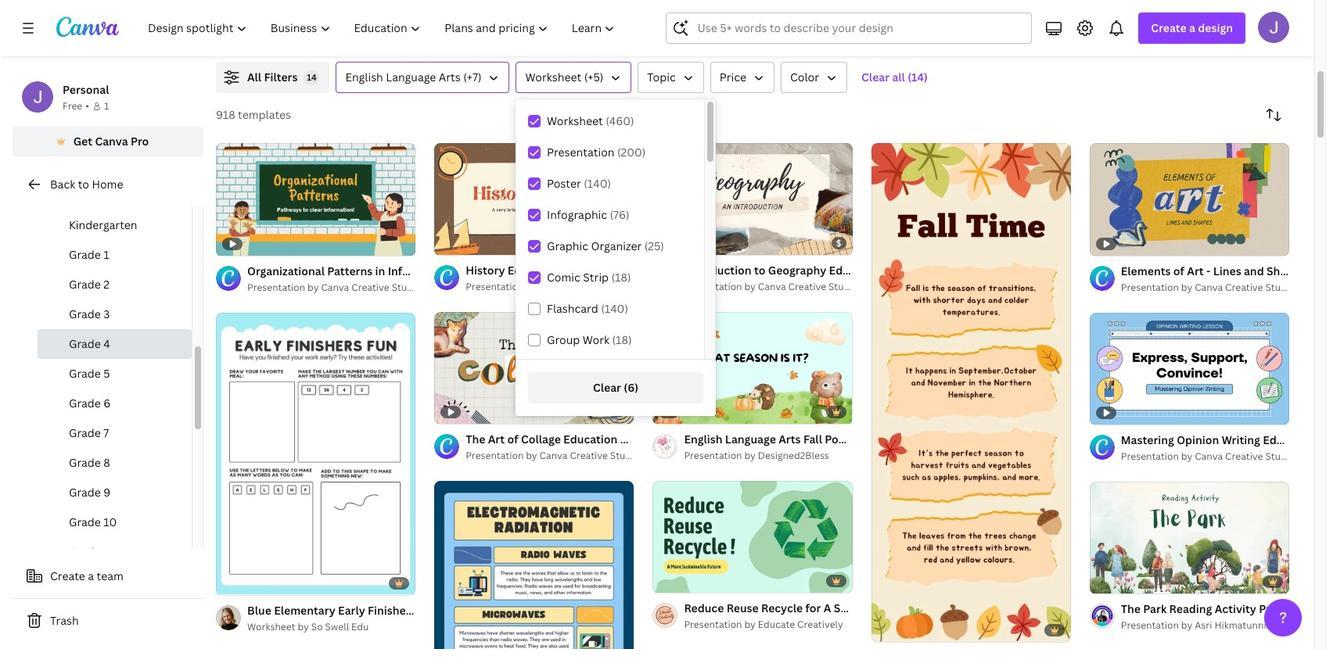 Task type: vqa. For each thing, say whether or not it's contained in the screenshot.
1 of 16 link related to 1 of 25
no



Task type: describe. For each thing, give the bounding box(es) containing it.
(+7)
[[464, 70, 482, 85]]

designed2bless
[[758, 450, 830, 463]]

1 of 14 link
[[435, 143, 634, 255]]

energy
[[1105, 11, 1142, 26]]

infographic
[[547, 207, 608, 222]]

1 for presentation by educate creatively
[[664, 575, 669, 587]]

lesson for the water cycle
[[819, 28, 851, 41]]

get canva pro
[[73, 134, 149, 149]]

presentation by designed2bless
[[684, 450, 830, 463]]

language
[[386, 70, 436, 85]]

introduction for introduction to waves
[[247, 11, 315, 26]]

worksheet right activity
[[463, 603, 520, 618]]

the park reading activity presentation in green watercolor handdrawn style image
[[1090, 482, 1290, 594]]

clear for clear all (14)
[[862, 70, 890, 85]]

grade 11 link
[[38, 538, 192, 568]]

back to home
[[50, 177, 123, 192]]

a for team
[[88, 569, 94, 584]]

poster (140)
[[547, 176, 611, 191]]

14 inside 'link'
[[463, 236, 473, 248]]

energy transformation link
[[1105, 10, 1327, 27]]

grade for grade 5
[[69, 366, 101, 381]]

organizer
[[591, 239, 642, 254]]

creative inside introduction to electricity lesson by canva creative studio
[[611, 28, 649, 41]]

grade for grade 2
[[69, 277, 101, 292]]

(140) for flashcard (140)
[[601, 301, 629, 316]]

to for waves
[[317, 11, 329, 26]]

grade 4
[[69, 337, 110, 351]]

lesson by canva creative studio link for introduction to electricity
[[533, 27, 769, 43]]

1 for presentation by asri hikmatunnisa
[[1101, 575, 1106, 587]]

create a team
[[50, 569, 124, 584]]

grade 2
[[69, 277, 110, 292]]

top level navigation element
[[138, 13, 629, 44]]

filters
[[264, 70, 298, 85]]

to for electricity
[[603, 11, 615, 26]]

studio inside the water cycle lesson by canva creative studio
[[938, 28, 967, 41]]

grade for grade 7
[[69, 426, 101, 441]]

grade 7
[[69, 426, 109, 441]]

by inside introduction to waves lesson by canva creative studio
[[281, 28, 293, 41]]

grade 5 link
[[38, 359, 192, 389]]

grade 8 link
[[38, 449, 192, 478]]

•
[[86, 99, 89, 113]]

6
[[104, 396, 111, 411]]

canva inside energy transformation lesson by canva creative studio
[[1153, 28, 1181, 41]]

price button
[[711, 62, 775, 93]]

presentation by designed2bless link
[[684, 449, 853, 465]]

(6)
[[624, 380, 639, 395]]

(76)
[[610, 207, 630, 222]]

(25)
[[645, 239, 664, 254]]

get
[[73, 134, 92, 149]]

of for presentation by educate creatively
[[671, 575, 679, 587]]

free •
[[63, 99, 89, 113]]

swell
[[325, 620, 349, 634]]

grade 5
[[69, 366, 110, 381]]

presentation by educate creatively link
[[684, 618, 853, 634]]

jacob simon image
[[1259, 12, 1290, 43]]

introduction to waves lesson by canva creative studio
[[247, 11, 395, 41]]

(460)
[[606, 114, 635, 128]]

grade 8
[[69, 456, 110, 470]]

worksheet (+5) button
[[516, 62, 632, 93]]

grade 10 link
[[38, 508, 192, 538]]

presentation (200)
[[547, 145, 646, 160]]

lesson for introduction to waves
[[247, 28, 279, 41]]

canva inside the water cycle lesson by canva creative studio
[[867, 28, 895, 41]]

waves
[[331, 11, 365, 26]]

of for presentation by canva creative studio
[[452, 236, 461, 248]]

studio inside introduction to electricity lesson by canva creative studio
[[652, 28, 681, 41]]

transformation
[[1145, 11, 1227, 26]]

topic button
[[638, 62, 704, 93]]

introduction to waves link
[[247, 10, 483, 27]]

by inside the water cycle lesson by canva creative studio
[[853, 28, 865, 41]]

grade for grade 1
[[69, 247, 101, 262]]

8
[[104, 456, 110, 470]]

(18) for group work (18)
[[612, 333, 632, 348]]

poster
[[547, 176, 582, 191]]

0 horizontal spatial 10
[[104, 515, 117, 530]]

work
[[583, 333, 610, 348]]

grade for grade 6
[[69, 396, 101, 411]]

14 filter options selected element
[[304, 70, 320, 85]]

1 of 10 for presentation by educate creatively
[[664, 575, 692, 587]]

finishers
[[368, 603, 416, 618]]

1 of 10 link for designed2bless
[[653, 482, 853, 594]]

7
[[104, 426, 109, 441]]

clear all (14)
[[862, 70, 928, 85]]

grade 2 link
[[38, 270, 192, 300]]

back
[[50, 177, 75, 192]]

clear (6) button
[[528, 373, 704, 404]]

school
[[91, 188, 126, 203]]

918
[[216, 107, 235, 122]]

918 templates
[[216, 107, 291, 122]]

canva inside introduction to waves lesson by canva creative studio
[[295, 28, 323, 41]]

grade for grade 3
[[69, 307, 101, 322]]

fall time educational infographic in orange colors in a simple style image
[[872, 143, 1072, 643]]

infographic (76)
[[547, 207, 630, 222]]

trash link
[[13, 606, 204, 637]]

grade 7 link
[[38, 419, 192, 449]]

worksheet down blue
[[247, 620, 296, 634]]

kindergarten
[[69, 218, 137, 232]]

grade 9
[[69, 485, 111, 500]]

(18) for comic strip (18)
[[612, 270, 631, 285]]

get canva pro button
[[13, 127, 204, 157]]

edu
[[352, 620, 369, 634]]

english language arts (+7) button
[[336, 62, 510, 93]]

by inside energy transformation lesson by canva creative studio
[[1139, 28, 1151, 41]]

english
[[346, 70, 383, 85]]

introduction to geography education presentation in a brown and beige scrapbook style image
[[653, 143, 853, 255]]

grade 10
[[69, 515, 117, 530]]

(+5)
[[585, 70, 604, 85]]

kindergarten link
[[38, 211, 192, 240]]

create a team button
[[13, 561, 204, 593]]

canva inside introduction to electricity lesson by canva creative studio
[[581, 28, 609, 41]]

to for home
[[78, 177, 89, 192]]



Task type: locate. For each thing, give the bounding box(es) containing it.
color
[[791, 70, 820, 85]]

creative inside the water cycle lesson by canva creative studio
[[897, 28, 935, 41]]

4 lesson from the left
[[1105, 28, 1137, 41]]

pre-
[[69, 188, 91, 203]]

free
[[63, 99, 82, 113]]

group
[[547, 333, 580, 348]]

hikmatunnisa
[[1215, 619, 1277, 633]]

grade up grade 2
[[69, 247, 101, 262]]

(140) up work
[[601, 301, 629, 316]]

history education presentation skeleton in a brown beige yellow friendly handdrawn style image
[[435, 143, 634, 255]]

1 horizontal spatial 14
[[463, 236, 473, 248]]

1 vertical spatial (18)
[[612, 333, 632, 348]]

2 introduction from the left
[[533, 11, 601, 26]]

1 of 10
[[664, 575, 692, 587], [1101, 575, 1129, 587]]

grade inside 'link'
[[69, 456, 101, 470]]

clear left all
[[862, 70, 890, 85]]

arts
[[439, 70, 461, 85]]

create inside create a design dropdown button
[[1152, 20, 1187, 35]]

Sort by button
[[1259, 99, 1290, 131]]

cycle
[[876, 11, 905, 26]]

lesson by canva creative studio link up (14)
[[819, 27, 1055, 43]]

lesson down the
[[819, 28, 851, 41]]

introduction up worksheet (+5)
[[533, 11, 601, 26]]

2 lesson by canva creative studio link from the left
[[533, 27, 769, 43]]

to inside introduction to electricity lesson by canva creative studio
[[603, 11, 615, 26]]

(140) down presentation (200)
[[584, 176, 611, 191]]

flashcard
[[547, 301, 599, 316]]

pre-school
[[69, 188, 126, 203]]

by inside introduction to electricity lesson by canva creative studio
[[567, 28, 579, 41]]

1 horizontal spatial a
[[1190, 20, 1196, 35]]

lesson up all
[[247, 28, 279, 41]]

1 introduction from the left
[[247, 11, 315, 26]]

1 of 10 for presentation by asri hikmatunnisa
[[1101, 575, 1129, 587]]

grade left 4
[[69, 337, 101, 351]]

of for presentation by asri hikmatunnisa
[[1108, 575, 1117, 587]]

a left design in the right of the page
[[1190, 20, 1196, 35]]

create down 'grade 11'
[[50, 569, 85, 584]]

introduction inside introduction to electricity lesson by canva creative studio
[[533, 11, 601, 26]]

templates
[[238, 107, 291, 122]]

asri
[[1196, 619, 1213, 633]]

grade 6 link
[[38, 389, 192, 419]]

2 horizontal spatial to
[[603, 11, 615, 26]]

all
[[893, 70, 906, 85]]

1 horizontal spatial of
[[671, 575, 679, 587]]

grade 3
[[69, 307, 110, 322]]

clear left (6)
[[593, 380, 622, 395]]

energy transformation lesson by canva creative studio
[[1105, 11, 1253, 41]]

(18)
[[612, 270, 631, 285], [612, 333, 632, 348]]

presentation by asri hikmatunnisa link
[[1122, 618, 1290, 634]]

grade left 2
[[69, 277, 101, 292]]

0 horizontal spatial 1 of 10 link
[[653, 482, 853, 594]]

lesson inside energy transformation lesson by canva creative studio
[[1105, 28, 1137, 41]]

studio inside introduction to waves lesson by canva creative studio
[[366, 28, 395, 41]]

lesson by canva creative studio link down waves
[[247, 27, 483, 43]]

10 for presentation by educate creatively
[[681, 575, 692, 587]]

(140)
[[584, 176, 611, 191], [601, 301, 629, 316]]

0 horizontal spatial to
[[78, 177, 89, 192]]

3 grade from the top
[[69, 307, 101, 322]]

flashcard (140)
[[547, 301, 629, 316]]

None search field
[[667, 13, 1033, 44]]

2 horizontal spatial of
[[1108, 575, 1117, 587]]

0 vertical spatial 14
[[307, 71, 317, 83]]

trash
[[50, 614, 79, 629]]

electromagnetic radiation science educational infographic in blue and yellow lined illustrative style image
[[435, 482, 634, 650]]

activity
[[419, 603, 460, 618]]

presentation by canva creative studio link
[[466, 279, 640, 295], [684, 279, 859, 295], [247, 280, 422, 296], [1122, 280, 1296, 296], [466, 449, 640, 465], [1122, 449, 1296, 465]]

7 grade from the top
[[69, 426, 101, 441]]

the
[[819, 11, 839, 26]]

energy transformation image
[[1074, 0, 1327, 4]]

graphic organizer (25)
[[547, 239, 664, 254]]

0 vertical spatial clear
[[862, 70, 890, 85]]

1 grade from the top
[[69, 247, 101, 262]]

1 horizontal spatial 1 of 10
[[1101, 575, 1129, 587]]

10 for presentation by asri hikmatunnisa
[[1119, 575, 1129, 587]]

pro
[[131, 134, 149, 149]]

team
[[97, 569, 124, 584]]

canva
[[295, 28, 323, 41], [581, 28, 609, 41], [867, 28, 895, 41], [1153, 28, 1181, 41], [95, 134, 128, 149], [540, 280, 568, 293], [758, 280, 786, 293], [321, 281, 349, 294], [1196, 281, 1224, 294], [540, 450, 568, 463], [1196, 450, 1224, 463]]

introduction for introduction to electricity
[[533, 11, 601, 26]]

all filters
[[247, 70, 298, 85]]

grade for grade 8
[[69, 456, 101, 470]]

1 horizontal spatial introduction
[[533, 11, 601, 26]]

9 grade from the top
[[69, 485, 101, 500]]

home
[[92, 177, 123, 192]]

clear inside clear (6) button
[[593, 380, 622, 395]]

so
[[311, 620, 323, 634]]

grade up the create a team
[[69, 545, 101, 560]]

grade left 9
[[69, 485, 101, 500]]

0 horizontal spatial create
[[50, 569, 85, 584]]

0 horizontal spatial of
[[452, 236, 461, 248]]

all
[[247, 70, 262, 85]]

graphic
[[547, 239, 589, 254]]

blue
[[247, 603, 272, 618]]

presentation by canva creative studio
[[466, 280, 640, 293], [684, 280, 859, 293], [247, 281, 422, 294], [1122, 281, 1296, 294], [466, 450, 640, 463], [1122, 450, 1296, 463]]

lesson inside introduction to waves lesson by canva creative studio
[[247, 28, 279, 41]]

1 horizontal spatial 1 of 10 link
[[1090, 482, 1290, 594]]

10 grade from the top
[[69, 515, 101, 530]]

grade left 3
[[69, 307, 101, 322]]

create for create a design
[[1152, 20, 1187, 35]]

water
[[842, 11, 873, 26]]

$
[[837, 237, 842, 249]]

english language arts (+7)
[[346, 70, 482, 85]]

to inside introduction to waves lesson by canva creative studio
[[317, 11, 329, 26]]

0 horizontal spatial a
[[88, 569, 94, 584]]

1 lesson by canva creative studio link from the left
[[247, 27, 483, 43]]

(18) right strip
[[612, 270, 631, 285]]

1 vertical spatial (140)
[[601, 301, 629, 316]]

5 grade from the top
[[69, 366, 101, 381]]

4 grade from the top
[[69, 337, 101, 351]]

to
[[317, 11, 329, 26], [603, 11, 615, 26], [78, 177, 89, 192]]

clear inside the clear all (14) button
[[862, 70, 890, 85]]

comic
[[547, 270, 581, 285]]

of inside 'link'
[[452, 236, 461, 248]]

create for create a team
[[50, 569, 85, 584]]

blue elementary early finishers activity worksheet worksheet by so swell edu
[[247, 603, 520, 634]]

create inside create a team button
[[50, 569, 85, 584]]

1 vertical spatial 14
[[463, 236, 473, 248]]

clear for clear (6)
[[593, 380, 622, 395]]

1 vertical spatial clear
[[593, 380, 622, 395]]

lesson by canva creative studio link for energy transformation
[[1105, 27, 1327, 43]]

3
[[104, 307, 110, 322]]

1 inside 'link'
[[446, 236, 450, 248]]

lesson by canva creative studio link down transformation
[[1105, 27, 1327, 43]]

creative inside introduction to waves lesson by canva creative studio
[[325, 28, 363, 41]]

educate
[[758, 619, 795, 632]]

0 horizontal spatial introduction
[[247, 11, 315, 26]]

lesson for introduction to electricity
[[533, 28, 565, 41]]

presentation by asri hikmatunnisa
[[1122, 619, 1277, 633]]

3 lesson from the left
[[819, 28, 851, 41]]

4 lesson by canva creative studio link from the left
[[1105, 27, 1327, 43]]

lesson
[[247, 28, 279, 41], [533, 28, 565, 41], [819, 28, 851, 41], [1105, 28, 1137, 41]]

2
[[104, 277, 110, 292]]

introduction up the "filters"
[[247, 11, 315, 26]]

introduction inside introduction to waves lesson by canva creative studio
[[247, 11, 315, 26]]

grade 1
[[69, 247, 109, 262]]

lesson by canva creative studio link for the water cycle
[[819, 27, 1055, 43]]

10
[[104, 515, 117, 530], [681, 575, 692, 587], [1119, 575, 1129, 587]]

a inside button
[[88, 569, 94, 584]]

4
[[104, 337, 110, 351]]

worksheet by so swell edu link
[[247, 620, 416, 635]]

lesson inside introduction to electricity lesson by canva creative studio
[[533, 28, 565, 41]]

to right back on the top of the page
[[78, 177, 89, 192]]

reduce reuse recycle for a sustainable future education presentation in green blue illustrative style image
[[653, 482, 853, 594]]

to inside back to home link
[[78, 177, 89, 192]]

(140) for poster (140)
[[584, 176, 611, 191]]

studio
[[366, 28, 395, 41], [652, 28, 681, 41], [938, 28, 967, 41], [1224, 28, 1253, 41], [610, 280, 640, 293], [829, 280, 859, 293], [392, 281, 422, 294], [1266, 281, 1296, 294], [610, 450, 640, 463], [1266, 450, 1296, 463]]

0 vertical spatial a
[[1190, 20, 1196, 35]]

grade left 8
[[69, 456, 101, 470]]

canva inside get canva pro button
[[95, 134, 128, 149]]

Search search field
[[698, 13, 1023, 43]]

1 horizontal spatial clear
[[862, 70, 890, 85]]

introduction to electricity link
[[533, 10, 769, 27]]

(18) right work
[[612, 333, 632, 348]]

group work (18)
[[547, 333, 632, 348]]

11
[[104, 545, 115, 560]]

grade for grade 4
[[69, 337, 101, 351]]

2 grade from the top
[[69, 277, 101, 292]]

clear
[[862, 70, 890, 85], [593, 380, 622, 395]]

lesson up worksheet (+5)
[[533, 28, 565, 41]]

1 lesson from the left
[[247, 28, 279, 41]]

the water cycle lesson by canva creative studio
[[819, 11, 967, 41]]

1 vertical spatial a
[[88, 569, 94, 584]]

creatively
[[798, 619, 844, 632]]

lesson by canva creative studio link for introduction to waves
[[247, 27, 483, 43]]

pre-school link
[[38, 181, 192, 211]]

grade for grade 9
[[69, 485, 101, 500]]

6 grade from the top
[[69, 396, 101, 411]]

worksheet (+5)
[[526, 70, 604, 85]]

back to home link
[[13, 169, 204, 200]]

blue elementary early finishers activity worksheet link
[[247, 602, 520, 620]]

by inside blue elementary early finishers activity worksheet worksheet by so swell edu
[[298, 620, 309, 634]]

8 grade from the top
[[69, 456, 101, 470]]

2 lesson from the left
[[533, 28, 565, 41]]

grade 11
[[69, 545, 115, 560]]

1 horizontal spatial create
[[1152, 20, 1187, 35]]

the water cycle link
[[819, 10, 1055, 27]]

1 of 10 link for canva
[[1090, 482, 1290, 594]]

creative inside energy transformation lesson by canva creative studio
[[1183, 28, 1221, 41]]

grade left the 6
[[69, 396, 101, 411]]

lesson by canva creative studio link down electricity
[[533, 27, 769, 43]]

11 grade from the top
[[69, 545, 101, 560]]

grade left 5
[[69, 366, 101, 381]]

lesson inside the water cycle lesson by canva creative studio
[[819, 28, 851, 41]]

0 horizontal spatial clear
[[593, 380, 622, 395]]

3 lesson by canva creative studio link from the left
[[819, 27, 1055, 43]]

(14)
[[908, 70, 928, 85]]

worksheet inside button
[[526, 70, 582, 85]]

studio inside energy transformation lesson by canva creative studio
[[1224, 28, 1253, 41]]

to left electricity
[[603, 11, 615, 26]]

1 horizontal spatial 10
[[681, 575, 692, 587]]

1 1 of 10 link from the left
[[653, 482, 853, 594]]

grade left 7
[[69, 426, 101, 441]]

0 vertical spatial (140)
[[584, 176, 611, 191]]

by
[[281, 28, 293, 41], [567, 28, 579, 41], [853, 28, 865, 41], [1139, 28, 1151, 41], [526, 280, 538, 293], [745, 280, 756, 293], [308, 281, 319, 294], [1182, 281, 1193, 294], [526, 450, 538, 463], [745, 450, 756, 463], [1182, 450, 1193, 463], [745, 619, 756, 632], [1182, 619, 1193, 633], [298, 620, 309, 634]]

grade for grade 11
[[69, 545, 101, 560]]

0 vertical spatial create
[[1152, 20, 1187, 35]]

0 horizontal spatial 1 of 10
[[664, 575, 692, 587]]

design
[[1199, 20, 1234, 35]]

1 vertical spatial create
[[50, 569, 85, 584]]

grade down grade 9
[[69, 515, 101, 530]]

2 horizontal spatial 10
[[1119, 575, 1129, 587]]

grade for grade 10
[[69, 515, 101, 530]]

electricity
[[617, 11, 672, 26]]

a inside dropdown button
[[1190, 20, 1196, 35]]

worksheet left (+5)
[[526, 70, 582, 85]]

a for design
[[1190, 20, 1196, 35]]

5
[[104, 366, 110, 381]]

grade 3 link
[[38, 300, 192, 330]]

2 1 of 10 link from the left
[[1090, 482, 1290, 594]]

blue elementary early finishers activity worksheet image
[[216, 313, 416, 595]]

create down energy transformation image
[[1152, 20, 1187, 35]]

to left waves
[[317, 11, 329, 26]]

create a design button
[[1139, 13, 1246, 44]]

personal
[[63, 82, 109, 97]]

a left team
[[88, 569, 94, 584]]

1 for presentation by canva creative studio
[[446, 236, 450, 248]]

presentation
[[547, 145, 615, 160], [466, 280, 524, 293], [684, 280, 743, 293], [247, 281, 305, 294], [1122, 281, 1180, 294], [466, 450, 524, 463], [684, 450, 743, 463], [1122, 450, 1180, 463], [684, 619, 743, 632], [1122, 619, 1180, 633]]

worksheet up presentation (200)
[[547, 114, 603, 128]]

presentation by educate creatively
[[684, 619, 844, 632]]

of
[[452, 236, 461, 248], [671, 575, 679, 587], [1108, 575, 1117, 587]]

0 vertical spatial (18)
[[612, 270, 631, 285]]

1 horizontal spatial to
[[317, 11, 329, 26]]

0 horizontal spatial 14
[[307, 71, 317, 83]]

worksheet (460)
[[547, 114, 635, 128]]

lesson down energy
[[1105, 28, 1137, 41]]

1 of 10 link
[[653, 482, 853, 594], [1090, 482, 1290, 594]]



